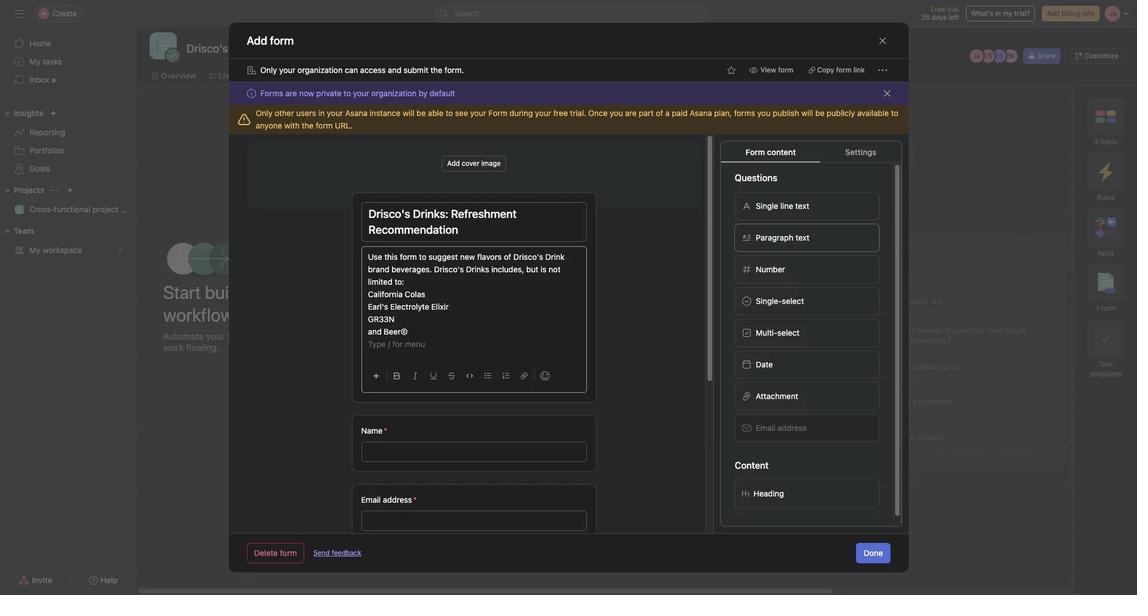Task type: locate. For each thing, give the bounding box(es) containing it.
section,
[[728, 326, 754, 335], [959, 326, 985, 335]]

add inside dialog
[[447, 159, 460, 168]]

copy form link button
[[804, 62, 870, 78]]

0 horizontal spatial when
[[646, 326, 664, 335]]

forms down board
[[260, 88, 283, 98]]

0 horizontal spatial a
[[666, 108, 670, 118]]

0 vertical spatial select
[[782, 296, 804, 306]]

drisco's down "suggest"
[[434, 265, 464, 274]]

tasks inside the my tasks link
[[43, 57, 62, 66]]

to:
[[395, 277, 404, 287]]

keep
[[312, 331, 333, 342]]

1 vertical spatial select
[[778, 328, 800, 338]]

1 horizontal spatial organization
[[372, 88, 417, 98]]

1 when from the left
[[646, 326, 664, 335]]

2 section, from the left
[[959, 326, 985, 335]]

apps
[[1098, 249, 1115, 257]]

be left able
[[417, 108, 426, 118]]

what's
[[972, 9, 994, 18]]

section, for set assignee button
[[728, 326, 754, 335]]

add collaborators button up add a comment button
[[875, 353, 1050, 381]]

add
[[1048, 9, 1060, 18], [447, 159, 460, 168], [896, 362, 911, 372], [665, 397, 680, 407], [896, 397, 911, 407]]

0 horizontal spatial forms
[[260, 88, 283, 98]]

2 vertical spatial in
[[238, 304, 252, 326]]

1 vertical spatial add collaborators button
[[643, 388, 819, 416]]

1 asana from the left
[[345, 108, 368, 118]]

1 vertical spatial email
[[361, 495, 381, 505]]

added
[[530, 254, 562, 267]]

drinks:
[[465, 356, 491, 366]]

anyone
[[256, 121, 282, 130]]

2 what from the left
[[987, 326, 1003, 335]]

form inside only other users in your asana instance will be able to see your form during your free trial.  once you are part of a paid asana plan, forms you publish will be publicly available to anyone with the form url.
[[316, 121, 333, 130]]

2 should from the left
[[1005, 326, 1027, 335]]

your right board
[[279, 65, 295, 75]]

Form Name text field
[[361, 202, 587, 242]]

add to starred image left view
[[727, 66, 736, 75]]

1 horizontal spatial add collaborators
[[896, 362, 961, 372]]

and inside use this form to suggest new flavors of drisco's drink brand beverages. drisco's drinks includes, but is not limited to: california colas earl's electrolyte elixir gr33n and beer©️
[[368, 327, 382, 337]]

2 be from the left
[[816, 108, 825, 118]]

tasks down home
[[43, 57, 62, 66]]

move for add collaborators button to the right
[[917, 326, 935, 335]]

add form
[[247, 34, 294, 47]]

add collaborators button down set assignee button
[[643, 388, 819, 416]]

will right instance
[[403, 108, 415, 118]]

add to starred image
[[288, 44, 297, 53], [727, 66, 736, 75]]

1 my from the top
[[29, 57, 41, 66]]

1 incomplete from the left
[[663, 297, 698, 305]]

happen down 1 incomplete task
[[877, 336, 901, 345]]

now
[[299, 88, 314, 98]]

form left link
[[837, 66, 852, 74]]

1 horizontal spatial what
[[987, 326, 1003, 335]]

and inside start building your workflow in two minutes automate your team's process and keep work flowing.
[[294, 331, 310, 342]]

send feedback link
[[314, 549, 362, 559]]

0 horizontal spatial you
[[610, 108, 623, 118]]

incomplete right 2
[[663, 297, 698, 305]]

next
[[563, 451, 580, 461]]

portfolios link
[[7, 142, 129, 160]]

0 horizontal spatial collaborators
[[682, 397, 730, 407]]

the down users
[[302, 121, 314, 130]]

form left 'url.'
[[316, 121, 333, 130]]

1 horizontal spatial when tasks move to this section, what should happen automatically?
[[877, 326, 1027, 345]]

gr33n
[[368, 315, 394, 324]]

your left team's
[[206, 331, 225, 342]]

default
[[430, 88, 455, 98]]

0 horizontal spatial in
[[238, 304, 252, 326]]

add collaborators down assignee
[[665, 397, 730, 407]]

1 move from the left
[[686, 326, 703, 335]]

send feedback
[[314, 549, 362, 558]]

0 horizontal spatial add collaborators button
[[643, 388, 819, 416]]

organization up instance
[[372, 88, 417, 98]]

1 for 1 form
[[1097, 304, 1100, 313]]

add left comment
[[896, 397, 911, 407]]

task
[[931, 297, 944, 305]]

0 vertical spatial drisco's
[[513, 252, 543, 262]]

to inside use this form to suggest new flavors of drisco's drink brand beverages. drisco's drinks includes, but is not limited to: california colas earl's electrolyte elixir gr33n and beer©️
[[419, 252, 426, 262]]

2 horizontal spatial in
[[996, 9, 1002, 18]]

1 down apps
[[1097, 304, 1100, 313]]

1 horizontal spatial 1
[[1097, 304, 1100, 313]]

0 horizontal spatial move
[[686, 326, 703, 335]]

forms inside the forms drisco's drinks: refreshment recommendation
[[412, 335, 433, 344]]

1 vertical spatial are
[[625, 108, 637, 118]]

0 horizontal spatial form
[[489, 108, 508, 118]]

select down single-select in the right of the page
[[778, 328, 800, 338]]

3
[[1095, 138, 1099, 146]]

attachment
[[756, 392, 798, 401]]

2 horizontal spatial are
[[625, 108, 637, 118]]

will right publish
[[802, 108, 814, 118]]

automatically? down task
[[903, 336, 951, 345]]

1 what from the left
[[756, 326, 772, 335]]

set assignee
[[665, 362, 712, 372]]

manually
[[435, 302, 468, 311]]

1 horizontal spatial move
[[917, 326, 935, 335]]

organization up the private
[[298, 65, 343, 75]]

2 horizontal spatial and
[[388, 65, 402, 75]]

to up beverages.
[[419, 252, 426, 262]]

send
[[314, 549, 330, 558]]

0 horizontal spatial this
[[384, 252, 398, 262]]

select up multi-select
[[782, 296, 804, 306]]

1 horizontal spatial in
[[318, 108, 325, 118]]

form right view
[[779, 66, 794, 74]]

but
[[526, 265, 538, 274]]

1 vertical spatial form
[[746, 147, 765, 157]]

incomplete for 2
[[663, 297, 698, 305]]

are right how on the top of page
[[450, 254, 467, 267]]

0 horizontal spatial what
[[756, 326, 772, 335]]

single line text
[[756, 201, 809, 211]]

share button
[[1024, 48, 1061, 64]]

search button
[[435, 5, 707, 23]]

0 horizontal spatial section,
[[728, 326, 754, 335]]

2 move from the left
[[917, 326, 935, 335]]

0 horizontal spatial are
[[286, 88, 297, 98]]

your down calendar link
[[353, 88, 369, 98]]

1 vertical spatial only
[[256, 108, 273, 118]]

this up set assignee button
[[714, 326, 726, 335]]

0 horizontal spatial *
[[384, 426, 387, 436]]

0 vertical spatial forms
[[260, 88, 283, 98]]

email
[[756, 423, 775, 433], [361, 495, 381, 505]]

start
[[163, 281, 201, 303]]

assignee
[[679, 362, 712, 372]]

form
[[779, 66, 794, 74], [837, 66, 852, 74], [316, 121, 333, 130], [400, 252, 417, 262], [1102, 304, 1116, 313], [280, 549, 297, 558]]

1 vertical spatial in
[[318, 108, 325, 118]]

drisco's up strikethrough image at the left of the page
[[433, 356, 463, 366]]

my up inbox
[[29, 57, 41, 66]]

and left submit
[[388, 65, 402, 75]]

of inside only other users in your asana instance will be able to see your form during your free trial.  once you are part of a paid asana plan, forms you publish will be publicly available to anyone with the form url.
[[656, 108, 664, 118]]

1 vertical spatial organization
[[372, 88, 417, 98]]

teams element
[[0, 221, 136, 262]]

form down apps
[[1102, 304, 1116, 313]]

share
[[1038, 52, 1056, 60]]

1 vertical spatial my
[[29, 245, 41, 255]]

of up includes,
[[504, 252, 511, 262]]

add cover image button
[[442, 156, 506, 172]]

1 vertical spatial add to starred image
[[727, 66, 736, 75]]

2 happen from the left
[[877, 336, 901, 345]]

days
[[932, 13, 947, 22]]

content
[[735, 461, 769, 471]]

move
[[686, 326, 703, 335], [917, 326, 935, 335]]

1 vertical spatial add collaborators
[[665, 397, 730, 407]]

1 horizontal spatial email
[[756, 423, 775, 433]]

when down 2
[[646, 326, 664, 335]]

0 vertical spatial collaborators
[[913, 362, 961, 372]]

to right the private
[[344, 88, 351, 98]]

0 vertical spatial email
[[756, 423, 775, 433]]

forms right beer©️ on the left bottom of the page
[[412, 335, 433, 344]]

only down "add form"
[[260, 65, 277, 75]]

section, left multi-
[[728, 326, 754, 335]]

refreshment
[[493, 356, 539, 366]]

1 vertical spatial forms
[[412, 335, 433, 344]]

task templates
[[1091, 360, 1122, 379]]

drisco's up but
[[513, 252, 543, 262]]

text right line
[[795, 201, 809, 211]]

0 horizontal spatial address
[[383, 495, 412, 505]]

to right drink
[[565, 254, 575, 267]]

2 incomplete tasks
[[657, 297, 717, 305]]

0 horizontal spatial email
[[361, 495, 381, 505]]

1 vertical spatial a
[[913, 397, 917, 407]]

this right the use at the top
[[384, 252, 398, 262]]

in inside only other users in your asana instance will be able to see your form during your free trial.  once you are part of a paid asana plan, forms you publish will be publicly available to anyone with the form url.
[[318, 108, 325, 118]]

form content
[[746, 147, 796, 157]]

1 horizontal spatial forms
[[412, 335, 433, 344]]

0 vertical spatial a
[[666, 108, 670, 118]]

submit
[[404, 65, 429, 75]]

add a comment button
[[875, 388, 1050, 416]]

1 horizontal spatial automatically?
[[903, 336, 951, 345]]

comment
[[919, 397, 954, 407]]

your left free
[[535, 108, 552, 118]]

tasks down '2 incomplete tasks'
[[666, 326, 684, 335]]

form right delete
[[280, 549, 297, 558]]

my inside global element
[[29, 57, 41, 66]]

1 horizontal spatial you
[[758, 108, 771, 118]]

when tasks move to this section, what should happen automatically? up set assignee button
[[646, 326, 796, 345]]

form left during
[[489, 108, 508, 118]]

in up team's
[[238, 304, 252, 326]]

collaborators up comment
[[913, 362, 961, 372]]

1 horizontal spatial will
[[802, 108, 814, 118]]

0 vertical spatial add to starred image
[[288, 44, 297, 53]]

forms
[[734, 108, 756, 118]]

2 horizontal spatial this
[[945, 326, 957, 335]]

italics image
[[412, 373, 418, 380]]

forms for forms drisco's drinks: refreshment recommendation
[[412, 335, 433, 344]]

2 when tasks move to this section, what should happen automatically? from the left
[[877, 326, 1027, 345]]

collaborators down assignee
[[682, 397, 730, 407]]

2 my from the top
[[29, 245, 41, 255]]

2 when from the left
[[877, 326, 896, 335]]

tasks
[[43, 57, 62, 66], [469, 254, 496, 267], [700, 297, 717, 305], [666, 326, 684, 335], [898, 326, 915, 335]]

0 vertical spatial *
[[384, 426, 387, 436]]

tasks up this project?
[[469, 254, 496, 267]]

strikethrough image
[[448, 373, 455, 380]]

a left comment
[[913, 397, 917, 407]]

1 horizontal spatial are
[[450, 254, 467, 267]]

and down gr33n at the bottom
[[368, 327, 382, 337]]

should for add collaborators button to the right
[[1005, 326, 1027, 335]]

0 vertical spatial are
[[286, 88, 297, 98]]

my inside teams element
[[29, 245, 41, 255]]

a inside add a comment button
[[913, 397, 917, 407]]

fields
[[1101, 138, 1118, 146]]

forms for forms are now private to your organization by default
[[260, 88, 283, 98]]

2 will from the left
[[802, 108, 814, 118]]

more actions image
[[878, 66, 887, 75]]

add left billing
[[1048, 9, 1060, 18]]

insights element
[[0, 103, 136, 180]]

paragraph
[[756, 233, 794, 243]]

0 horizontal spatial automatically?
[[672, 336, 720, 345]]

in inside start building your workflow in two minutes automate your team's process and keep work flowing.
[[238, 304, 252, 326]]

when down 1 incomplete task
[[877, 326, 896, 335]]

are left now
[[286, 88, 297, 98]]

incomplete left task
[[893, 297, 929, 305]]

form up beverages.
[[400, 252, 417, 262]]

are inside the how are tasks being added to this project?
[[450, 254, 467, 267]]

are left the part
[[625, 108, 637, 118]]

new
[[460, 252, 475, 262]]

form up questions
[[746, 147, 765, 157]]

2 automatically? from the left
[[903, 336, 951, 345]]

automatically?
[[672, 336, 720, 345], [903, 336, 951, 345]]

1 form
[[1097, 304, 1116, 313]]

should for set assignee button
[[774, 326, 796, 335]]

0 vertical spatial my
[[29, 57, 41, 66]]

1 horizontal spatial happen
[[877, 336, 901, 345]]

text right paragraph
[[796, 233, 810, 243]]

section, down doing button
[[959, 326, 985, 335]]

to down the close image
[[892, 108, 899, 118]]

add collaborators up the add a comment
[[896, 362, 961, 372]]

and left keep
[[294, 331, 310, 342]]

overview link
[[152, 70, 196, 82]]

asana right paid
[[690, 108, 712, 118]]

of right the part
[[656, 108, 664, 118]]

2
[[657, 297, 661, 305]]

my down team
[[29, 245, 41, 255]]

email address *
[[361, 495, 417, 505]]

heading
[[754, 489, 784, 499]]

my
[[1003, 9, 1013, 18]]

what for set assignee button
[[756, 326, 772, 335]]

0 horizontal spatial 1
[[888, 297, 891, 305]]

0 vertical spatial add collaborators button
[[875, 353, 1050, 381]]

suggest
[[428, 252, 458, 262]]

what for add collaborators button to the right
[[987, 326, 1003, 335]]

are for forms are now private to your organization by default
[[286, 88, 297, 98]]

1 horizontal spatial and
[[368, 327, 382, 337]]

0 vertical spatial form
[[489, 108, 508, 118]]

add down set
[[665, 397, 680, 407]]

happen for add collaborators button to the right
[[877, 336, 901, 345]]

toolbar
[[368, 363, 580, 389]]

move down 1 incomplete task
[[917, 326, 935, 335]]

in right users
[[318, 108, 325, 118]]

0 vertical spatial in
[[996, 9, 1002, 18]]

form for 1 form
[[1102, 304, 1116, 313]]

1 horizontal spatial incomplete
[[893, 297, 929, 305]]

beer©️
[[384, 327, 408, 337]]

form for delete form
[[280, 549, 297, 558]]

form
[[489, 108, 508, 118], [746, 147, 765, 157]]

0 horizontal spatial happen
[[646, 336, 670, 345]]

move down '2 incomplete tasks'
[[686, 326, 703, 335]]

1 horizontal spatial asana
[[690, 108, 712, 118]]

underline image
[[430, 373, 436, 380]]

happen up set
[[646, 336, 670, 345]]

multi-
[[756, 328, 778, 338]]

ja
[[973, 52, 981, 60]]

0 horizontal spatial be
[[417, 108, 426, 118]]

2 asana from the left
[[690, 108, 712, 118]]

1 when tasks move to this section, what should happen automatically? from the left
[[646, 326, 796, 345]]

asana
[[345, 108, 368, 118], [690, 108, 712, 118]]

0 horizontal spatial when tasks move to this section, what should happen automatically?
[[646, 326, 796, 345]]

1 horizontal spatial this
[[714, 326, 726, 335]]

1 should from the left
[[774, 326, 796, 335]]

goals
[[29, 164, 50, 173]]

add left cover
[[447, 159, 460, 168]]

workspace
[[43, 245, 82, 255]]

only up the "anyone"
[[256, 108, 273, 118]]

*
[[384, 426, 387, 436], [413, 495, 417, 505]]

bk
[[1007, 52, 1016, 60]]

add to starred image up timeline link
[[288, 44, 297, 53]]

0 vertical spatial address
[[778, 423, 807, 433]]

forms inside add form dialog
[[260, 88, 283, 98]]

in left my
[[996, 9, 1002, 18]]

add for comment
[[896, 397, 911, 407]]

are inside only other users in your asana instance will be able to see your form during your free trial.  once you are part of a paid asana plan, forms you publish will be publicly available to anyone with the form url.
[[625, 108, 637, 118]]

only
[[260, 65, 277, 75], [256, 108, 273, 118]]

form.
[[445, 65, 464, 75]]

0 vertical spatial only
[[260, 65, 277, 75]]

1 vertical spatial *
[[413, 495, 417, 505]]

asana up 'url.'
[[345, 108, 368, 118]]

be left publicly
[[816, 108, 825, 118]]

close this dialog image
[[878, 36, 887, 45]]

1 vertical spatial drisco's
[[434, 265, 464, 274]]

add collaborators button
[[875, 353, 1050, 381], [643, 388, 819, 416]]

when tasks move to this section, what should happen automatically? down task
[[877, 326, 1027, 345]]

0 horizontal spatial asana
[[345, 108, 368, 118]]

you right once
[[610, 108, 623, 118]]

1 horizontal spatial should
[[1005, 326, 1027, 335]]

0 vertical spatial organization
[[298, 65, 343, 75]]

1 section, from the left
[[728, 326, 754, 335]]

you right forms
[[758, 108, 771, 118]]

0 horizontal spatial add collaborators
[[665, 397, 730, 407]]

add billing info button
[[1042, 6, 1100, 22]]

0 horizontal spatial should
[[774, 326, 796, 335]]

automatically? up assignee
[[672, 336, 720, 345]]

1 horizontal spatial when
[[877, 326, 896, 335]]

to down task
[[936, 326, 943, 335]]

1 down doing
[[888, 297, 891, 305]]

only inside only other users in your asana instance will be able to see your form during your free trial.  once you are part of a paid asana plan, forms you publish will be publicly available to anyone with the form url.
[[256, 108, 273, 118]]

able
[[428, 108, 444, 118]]

limited
[[368, 277, 392, 287]]

this down doing button
[[945, 326, 957, 335]]

1 vertical spatial address
[[383, 495, 412, 505]]

tasks down 1 incomplete task
[[898, 326, 915, 335]]

1 horizontal spatial a
[[913, 397, 917, 407]]

drink
[[545, 252, 565, 262]]

select for single-
[[782, 296, 804, 306]]

select for multi-
[[778, 328, 800, 338]]

when for add collaborators button to the right
[[877, 326, 896, 335]]

address for email address *
[[383, 495, 412, 505]]

0 vertical spatial of
[[656, 108, 664, 118]]

0 vertical spatial the
[[431, 65, 443, 75]]

1 horizontal spatial be
[[816, 108, 825, 118]]

a
[[666, 108, 670, 118], [913, 397, 917, 407]]

bold image
[[393, 373, 400, 380]]

None text field
[[184, 38, 266, 58]]

drisco's
[[513, 252, 543, 262], [434, 265, 464, 274], [433, 356, 463, 366]]

dashboard link
[[473, 70, 523, 82]]

1 horizontal spatial section,
[[959, 326, 985, 335]]

0 horizontal spatial of
[[504, 252, 511, 262]]

1 happen from the left
[[646, 336, 670, 345]]

close image
[[883, 89, 892, 98]]

the left "form."
[[431, 65, 443, 75]]

2 incomplete from the left
[[893, 297, 929, 305]]

1 horizontal spatial address
[[778, 423, 807, 433]]

publicly
[[827, 108, 856, 118]]

home link
[[7, 35, 129, 53]]

1 horizontal spatial of
[[656, 108, 664, 118]]

2 vertical spatial drisco's
[[433, 356, 463, 366]]

my tasks link
[[7, 53, 129, 71]]

paragraph text
[[756, 233, 810, 243]]

private
[[316, 88, 342, 98]]

0 horizontal spatial will
[[403, 108, 415, 118]]

1 horizontal spatial collaborators
[[913, 362, 961, 372]]

two minutes
[[256, 304, 350, 326]]

1 automatically? from the left
[[672, 336, 720, 345]]

form inside only other users in your asana instance will be able to see your form during your free trial.  once you are part of a paid asana plan, forms you publish will be publicly available to anyone with the form url.
[[489, 108, 508, 118]]

1 vertical spatial text
[[796, 233, 810, 243]]

a left paid
[[666, 108, 670, 118]]



Task type: vqa. For each thing, say whether or not it's contained in the screenshot.
Completed option
no



Task type: describe. For each thing, give the bounding box(es) containing it.
form for view form
[[779, 66, 794, 74]]

to left see
[[446, 108, 453, 118]]

list image
[[156, 39, 170, 53]]

single-select
[[756, 296, 804, 306]]

goals link
[[7, 160, 129, 178]]

to inside the how are tasks being added to this project?
[[565, 254, 575, 267]]

code image
[[466, 373, 473, 380]]

add cover image
[[447, 159, 501, 168]]

add form dialog
[[229, 23, 909, 596]]

number
[[756, 265, 785, 274]]

toolbar inside add form dialog
[[368, 363, 580, 389]]

view form button
[[744, 62, 799, 78]]

add a comment
[[896, 397, 954, 407]]

only your organization can access and submit the form.
[[260, 65, 464, 75]]

1 horizontal spatial add collaborators button
[[875, 353, 1050, 381]]

brand
[[368, 265, 389, 274]]

dashboard
[[482, 71, 523, 80]]

tasks right 2
[[700, 297, 717, 305]]

only for only other users in your asana instance will be able to see your form during your free trial.  once you are part of a paid asana plan, forms you publish will be publicly available to anyone with the form url.
[[256, 108, 273, 118]]

cross-functional project plan link
[[7, 201, 136, 219]]

done button
[[857, 544, 891, 564]]

invite
[[32, 576, 52, 586]]

earl's
[[368, 302, 388, 312]]

see
[[455, 108, 468, 118]]

tasks inside the how are tasks being added to this project?
[[469, 254, 496, 267]]

questions
[[735, 173, 778, 183]]

my for my tasks
[[29, 57, 41, 66]]

automatically? for add collaborators button to the right
[[903, 336, 951, 345]]

line
[[781, 201, 793, 211]]

your up two minutes
[[271, 281, 305, 303]]

inbox
[[29, 75, 49, 84]]

recommendation
[[433, 369, 497, 378]]

when tasks move to this section, what should happen automatically? for set assignee button
[[646, 326, 796, 345]]

view
[[761, 66, 777, 74]]

1 horizontal spatial the
[[431, 65, 443, 75]]

set assignee button
[[643, 353, 819, 381]]

with
[[284, 121, 300, 130]]

0 vertical spatial add collaborators
[[896, 362, 961, 372]]

portfolios
[[29, 146, 64, 155]]

single
[[756, 201, 778, 211]]

only for only your organization can access and submit the form.
[[260, 65, 277, 75]]

projects element
[[0, 180, 136, 221]]

email address
[[756, 423, 807, 433]]

doing button
[[875, 268, 1050, 289]]

your right see
[[470, 108, 487, 118]]

25
[[922, 13, 930, 22]]

paid
[[672, 108, 688, 118]]

bulleted list image
[[484, 373, 491, 380]]

emoji image
[[540, 372, 549, 381]]

when for set assignee button
[[646, 326, 664, 335]]

calendar
[[354, 71, 388, 80]]

workflow link
[[402, 70, 446, 82]]

team
[[14, 226, 34, 236]]

use
[[368, 252, 382, 262]]

cross-functional project plan
[[29, 205, 136, 214]]

search list box
[[435, 5, 707, 23]]

home
[[29, 39, 51, 48]]

add for image
[[447, 159, 460, 168]]

doing
[[875, 274, 899, 284]]

of inside use this form to suggest new flavors of drisco's drink brand beverages. drisco's drinks includes, but is not limited to: california colas earl's electrolyte elixir gr33n and beer©️
[[504, 252, 511, 262]]

1 horizontal spatial form
[[746, 147, 765, 157]]

feedback
[[332, 549, 362, 558]]

1 text from the top
[[795, 201, 809, 211]]

reporting link
[[7, 124, 129, 142]]

billing
[[1062, 9, 1081, 18]]

name *
[[361, 426, 387, 436]]

can
[[345, 65, 358, 75]]

my for my workspace
[[29, 245, 41, 255]]

cross-
[[29, 205, 54, 214]]

incomplete for 1
[[893, 297, 929, 305]]

what's in my trial? button
[[966, 6, 1036, 22]]

drisco's inside the forms drisco's drinks: refreshment recommendation
[[433, 356, 463, 366]]

this inside use this form to suggest new flavors of drisco's drink brand beverages. drisco's drinks includes, but is not limited to: california colas earl's electrolyte elixir gr33n and beer©️
[[384, 252, 398, 262]]

automatically? for set assignee button
[[672, 336, 720, 345]]

delete form button
[[247, 544, 304, 564]]

add for info
[[1048, 9, 1060, 18]]

rules
[[1098, 193, 1115, 202]]

when tasks move to this section, what should happen automatically? for add collaborators button to the right
[[877, 326, 1027, 345]]

colas
[[405, 290, 425, 299]]

work flowing.
[[163, 343, 219, 353]]

search
[[454, 9, 480, 18]]

settings
[[846, 147, 877, 157]]

the inside only other users in your asana instance will be able to see your form during your free trial.  once you are part of a paid asana plan, forms you publish will be publicly available to anyone with the form url.
[[302, 121, 314, 130]]

email for email address *
[[361, 495, 381, 505]]

reporting
[[29, 128, 65, 137]]

insert an object image
[[372, 373, 379, 380]]

drinks
[[466, 265, 489, 274]]

in inside button
[[996, 9, 1002, 18]]

form inside use this form to suggest new flavors of drisco's drink brand beverages. drisco's drinks includes, but is not limited to: california colas earl's electrolyte elixir gr33n and beer©️
[[400, 252, 417, 262]]

being
[[499, 254, 527, 267]]

next button
[[556, 446, 588, 466]]

1 for 1 incomplete task
[[888, 297, 891, 305]]

happen for set assignee button
[[646, 336, 670, 345]]

1 horizontal spatial add to starred image
[[727, 66, 736, 75]]

form for copy form link
[[837, 66, 852, 74]]

invite button
[[11, 571, 60, 591]]

forms drisco's drinks: refreshment recommendation
[[412, 335, 539, 378]]

2 text from the top
[[796, 233, 810, 243]]

to down '2 incomplete tasks'
[[705, 326, 712, 335]]

add form description document
[[368, 251, 580, 351]]

your up 'url.'
[[327, 108, 343, 118]]

once
[[589, 108, 608, 118]]

inbox link
[[7, 71, 129, 89]]

free
[[554, 108, 568, 118]]

left
[[949, 13, 960, 22]]

templates
[[1091, 370, 1122, 379]]

electrolyte
[[390, 302, 429, 312]]

numbered list image
[[502, 373, 509, 380]]

1 vertical spatial collaborators
[[682, 397, 730, 407]]

a inside only other users in your asana instance will be able to see your form during your free trial.  once you are part of a paid asana plan, forms you publish will be publicly available to anyone with the form url.
[[666, 108, 670, 118]]

address for email address
[[778, 423, 807, 433]]

co
[[996, 52, 1004, 60]]

0 horizontal spatial add to starred image
[[288, 44, 297, 53]]

1 be from the left
[[417, 108, 426, 118]]

1 will from the left
[[403, 108, 415, 118]]

section, for add collaborators button to the right
[[959, 326, 985, 335]]

add billing info
[[1048, 9, 1095, 18]]

global element
[[0, 28, 136, 96]]

1 horizontal spatial *
[[413, 495, 417, 505]]

available
[[858, 108, 889, 118]]

view form
[[761, 66, 794, 74]]

image
[[481, 159, 501, 168]]

1 incomplete task
[[888, 297, 944, 305]]

hide sidebar image
[[15, 9, 24, 18]]

use this form to suggest new flavors of drisco's drink brand beverages. drisco's drinks includes, but is not limited to: california colas earl's electrolyte elixir gr33n and beer©️
[[368, 252, 567, 337]]

access
[[360, 65, 386, 75]]

cover
[[462, 159, 479, 168]]

other
[[275, 108, 294, 118]]

add up the add a comment
[[896, 362, 911, 372]]

workflow
[[411, 71, 446, 80]]

1 you from the left
[[610, 108, 623, 118]]

email for email address
[[756, 423, 775, 433]]

timeline
[[300, 71, 332, 80]]

are for how are tasks being added to this project?
[[450, 254, 467, 267]]

2 you from the left
[[758, 108, 771, 118]]

link image
[[520, 373, 527, 380]]

task
[[1099, 360, 1114, 368]]

move for set assignee button
[[686, 326, 703, 335]]

info
[[1083, 9, 1095, 18]]

free
[[931, 5, 946, 14]]

0 horizontal spatial organization
[[298, 65, 343, 75]]



